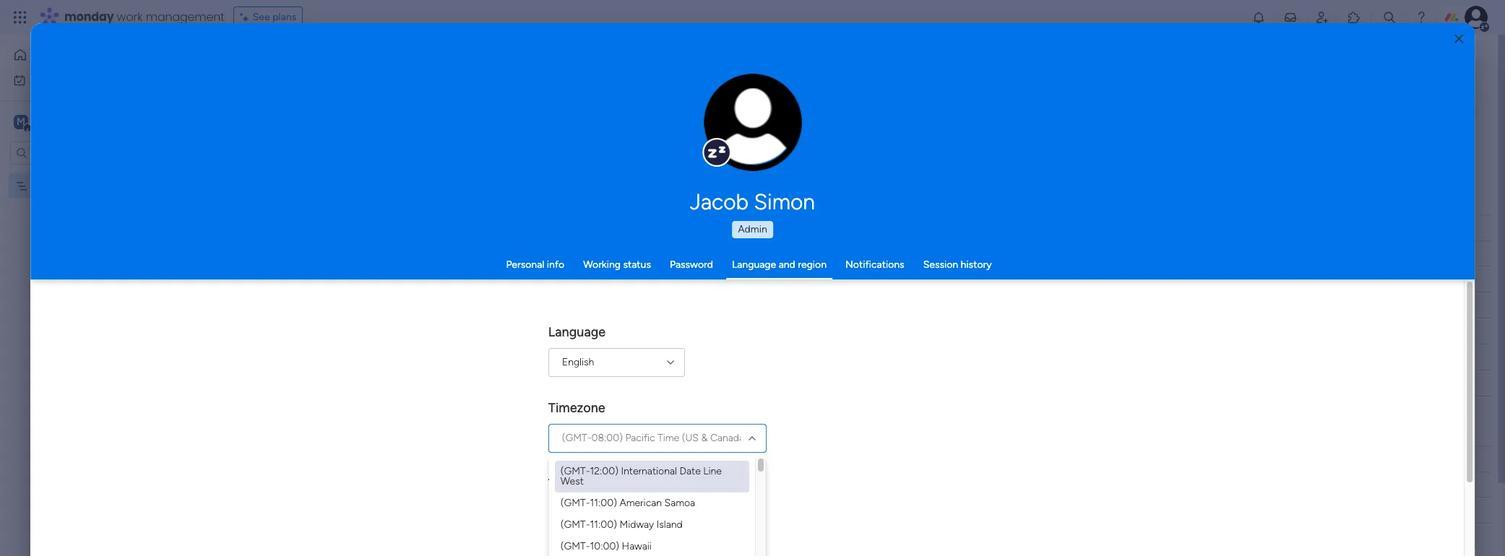 Task type: vqa. For each thing, say whether or not it's contained in the screenshot.
any
no



Task type: describe. For each thing, give the bounding box(es) containing it.
Owner field
[[522, 451, 560, 467]]

2 due date from the top
[[703, 453, 744, 465]]

english
[[562, 356, 594, 369]]

jacob simon
[[690, 189, 815, 215]]

status
[[610, 453, 640, 465]]

notifications image
[[1252, 10, 1266, 25]]

1 vertical spatial time
[[548, 476, 577, 492]]

owner
[[526, 453, 556, 465]]

12
[[570, 502, 581, 515]]

password link
[[670, 259, 713, 271]]

my work button
[[9, 68, 155, 91]]

status
[[623, 259, 651, 271]]

hours for 24 hours
[[586, 524, 615, 537]]

canada)
[[710, 432, 748, 444]]

see plans button
[[233, 7, 303, 28]]

project 1
[[273, 274, 312, 286]]

see plans
[[253, 11, 296, 23]]

m
[[17, 115, 25, 128]]

project
[[273, 274, 306, 286]]

session
[[923, 259, 958, 271]]

language and region link
[[732, 259, 827, 271]]

16:47
[[618, 524, 644, 537]]

personal
[[506, 259, 544, 271]]

working status link
[[583, 259, 651, 271]]

jacob
[[690, 189, 749, 215]]

pm
[[647, 502, 663, 515]]

date for 1st due date field
[[724, 221, 744, 234]]

&
[[701, 432, 708, 444]]

management
[[146, 9, 225, 25]]

08:00)
[[592, 432, 623, 444]]

format
[[580, 476, 620, 492]]

workspace
[[61, 115, 119, 128]]

international
[[621, 465, 677, 478]]

(gmt-11:00) american samoa
[[561, 497, 695, 509]]

not
[[598, 248, 615, 260]]

timezone
[[548, 400, 605, 416]]

language and region
[[732, 259, 827, 271]]

04:47
[[615, 502, 644, 515]]

jacob simon image
[[1465, 6, 1488, 29]]

my board list box
[[0, 171, 184, 393]]

nov 17
[[712, 274, 740, 285]]

12:00)
[[590, 465, 619, 478]]

(gmt- for (gmt-12:00) international date line west
[[561, 465, 590, 478]]

1 due date field from the top
[[700, 220, 748, 236]]

(gmt- for (gmt-10:00) hawaii
[[561, 541, 590, 553]]

invite members image
[[1315, 10, 1330, 25]]

password
[[670, 259, 713, 271]]

on
[[635, 273, 646, 285]]

working for working on it
[[595, 273, 632, 285]]

samoa
[[665, 497, 695, 509]]

apps image
[[1347, 10, 1361, 25]]

time format
[[548, 476, 620, 492]]

picture
[[738, 143, 768, 154]]

(gmt-12:00) international date line west
[[561, 465, 722, 488]]

24 hours 16:47
[[570, 524, 644, 537]]

region
[[798, 259, 827, 271]]

11:00) for american
[[590, 497, 617, 509]]

monday
[[64, 9, 114, 25]]

working status
[[583, 259, 651, 271]]

(gmt- for (gmt-11:00) american samoa
[[561, 497, 590, 509]]

info
[[547, 259, 564, 271]]

(gmt-11:00) midway island
[[561, 519, 683, 531]]

monday work management
[[64, 9, 225, 25]]

history
[[961, 259, 992, 271]]

due for second due date field from the top
[[703, 453, 721, 465]]

american
[[620, 497, 662, 509]]



Task type: locate. For each thing, give the bounding box(es) containing it.
change profile picture button
[[704, 74, 802, 172]]

home
[[33, 48, 61, 61]]

work for my
[[48, 73, 70, 86]]

12 hours 04:47 pm
[[570, 502, 663, 515]]

due down jacob
[[703, 221, 721, 234]]

working up working on it
[[583, 259, 621, 271]]

inbox image
[[1283, 10, 1298, 25]]

(gmt- for (gmt-08:00) pacific time (us & canada)
[[562, 432, 592, 444]]

select product image
[[13, 10, 27, 25]]

1
[[308, 274, 312, 286]]

simon
[[754, 189, 815, 215]]

Due date field
[[700, 220, 748, 236], [700, 451, 748, 467]]

personal info link
[[506, 259, 564, 271]]

due up 'line'
[[703, 453, 721, 465]]

language
[[732, 259, 776, 271], [548, 324, 606, 340]]

0 vertical spatial hours
[[583, 502, 613, 515]]

(gmt- down timezone
[[562, 432, 592, 444]]

work
[[117, 9, 143, 25], [48, 73, 70, 86]]

1 vertical spatial due
[[703, 453, 721, 465]]

hawaii
[[622, 541, 652, 553]]

0 vertical spatial language
[[732, 259, 776, 271]]

due date field down jacob
[[700, 220, 748, 236]]

1 date from the top
[[724, 221, 744, 234]]

(gmt- inside (gmt-12:00) international date line west
[[561, 465, 590, 478]]

island
[[657, 519, 683, 531]]

date down 'canada)'
[[724, 453, 744, 465]]

11:00) for midway
[[590, 519, 617, 531]]

due for 1st due date field
[[703, 221, 721, 234]]

1 vertical spatial due date field
[[700, 451, 748, 467]]

0 vertical spatial work
[[117, 9, 143, 25]]

west
[[561, 475, 584, 488]]

my left board
[[34, 180, 48, 192]]

my inside 'my board' list box
[[34, 180, 48, 192]]

date
[[724, 221, 744, 234], [724, 453, 744, 465]]

admin
[[738, 223, 767, 236]]

Status field
[[607, 451, 643, 467]]

0 vertical spatial due date
[[703, 221, 744, 234]]

17
[[731, 274, 740, 285]]

due
[[703, 221, 721, 234], [703, 453, 721, 465]]

2 due date field from the top
[[700, 451, 748, 467]]

working
[[583, 259, 621, 271], [595, 273, 632, 285]]

and
[[779, 259, 795, 271]]

main workspace
[[33, 115, 119, 128]]

0 vertical spatial my
[[32, 73, 46, 86]]

hours for 12 hours
[[583, 502, 613, 515]]

0 vertical spatial due
[[703, 221, 721, 234]]

my work
[[32, 73, 70, 86]]

change profile picture
[[722, 130, 784, 154]]

due date field down 'canada)'
[[700, 451, 748, 467]]

hours up the '10:00)'
[[586, 524, 615, 537]]

due date
[[703, 221, 744, 234], [703, 453, 744, 465]]

it
[[649, 273, 655, 285]]

2 date from the top
[[724, 453, 744, 465]]

personal info
[[506, 259, 564, 271]]

(gmt- for (gmt-11:00) midway island
[[561, 519, 590, 531]]

column information image
[[754, 222, 766, 234], [654, 453, 666, 465], [754, 453, 766, 465]]

workspace selection element
[[14, 113, 121, 132]]

1 vertical spatial 11:00)
[[590, 519, 617, 531]]

midway
[[620, 519, 654, 531]]

my board
[[34, 180, 77, 192]]

0 horizontal spatial language
[[548, 324, 606, 340]]

1 vertical spatial work
[[48, 73, 70, 86]]

(gmt- down 24
[[561, 541, 590, 553]]

1 vertical spatial due date
[[703, 453, 744, 465]]

option
[[0, 173, 184, 176]]

hours right 12
[[583, 502, 613, 515]]

10:00)
[[590, 541, 620, 553]]

not started
[[598, 248, 652, 260]]

1 horizontal spatial language
[[732, 259, 776, 271]]

1 horizontal spatial work
[[117, 9, 143, 25]]

Search in workspace field
[[30, 145, 121, 161]]

2 11:00) from the top
[[590, 519, 617, 531]]

date down jacob
[[724, 221, 744, 234]]

change
[[722, 130, 755, 141]]

(gmt- down 12
[[561, 519, 590, 531]]

(gmt- down time format
[[561, 497, 590, 509]]

session history link
[[923, 259, 992, 271]]

language up the 17
[[732, 259, 776, 271]]

started
[[618, 248, 652, 260]]

0 vertical spatial time
[[658, 432, 680, 444]]

main
[[33, 115, 59, 128]]

time
[[658, 432, 680, 444], [548, 476, 577, 492]]

0 vertical spatial 11:00)
[[590, 497, 617, 509]]

0 vertical spatial working
[[583, 259, 621, 271]]

close image
[[1455, 34, 1464, 44]]

24
[[570, 524, 583, 537]]

work right monday at left top
[[117, 9, 143, 25]]

my down home
[[32, 73, 46, 86]]

(gmt-08:00) pacific time (us & canada)
[[562, 432, 748, 444]]

0 vertical spatial due date field
[[700, 220, 748, 236]]

1 due from the top
[[703, 221, 721, 234]]

my for my board
[[34, 180, 48, 192]]

1 due date from the top
[[703, 221, 744, 234]]

working on it
[[595, 273, 655, 285]]

1 vertical spatial working
[[595, 273, 632, 285]]

(gmt-
[[562, 432, 592, 444], [561, 465, 590, 478], [561, 497, 590, 509], [561, 519, 590, 531], [561, 541, 590, 553]]

pacific
[[626, 432, 655, 444]]

11:00) down 12 hours 04:47 pm
[[590, 519, 617, 531]]

time left (us
[[658, 432, 680, 444]]

profile
[[757, 130, 784, 141]]

language for language
[[548, 324, 606, 340]]

language for language and region
[[732, 259, 776, 271]]

board
[[50, 180, 77, 192]]

2 due from the top
[[703, 453, 721, 465]]

help image
[[1414, 10, 1429, 25]]

working for working status
[[583, 259, 621, 271]]

time up 12
[[548, 476, 577, 492]]

jacob simon button
[[554, 189, 951, 215]]

language up english at bottom
[[548, 324, 606, 340]]

0 horizontal spatial work
[[48, 73, 70, 86]]

line
[[703, 465, 722, 478]]

1 11:00) from the top
[[590, 497, 617, 509]]

search everything image
[[1382, 10, 1397, 25]]

working down the working status "link"
[[595, 273, 632, 285]]

plans
[[272, 11, 296, 23]]

0 horizontal spatial time
[[548, 476, 577, 492]]

hours
[[583, 502, 613, 515], [586, 524, 615, 537]]

1 vertical spatial date
[[724, 453, 744, 465]]

my inside my work button
[[32, 73, 46, 86]]

session history
[[923, 259, 992, 271]]

notifications
[[846, 259, 904, 271]]

date
[[680, 465, 701, 478]]

1 vertical spatial my
[[34, 180, 48, 192]]

see
[[253, 11, 270, 23]]

1 horizontal spatial time
[[658, 432, 680, 444]]

work inside button
[[48, 73, 70, 86]]

my for my work
[[32, 73, 46, 86]]

due date down jacob
[[703, 221, 744, 234]]

my
[[32, 73, 46, 86], [34, 180, 48, 192]]

0 vertical spatial date
[[724, 221, 744, 234]]

work for monday
[[117, 9, 143, 25]]

(gmt- up 12
[[561, 465, 590, 478]]

(us
[[682, 432, 699, 444]]

notifications link
[[846, 259, 904, 271]]

11:00)
[[590, 497, 617, 509], [590, 519, 617, 531]]

workspace image
[[14, 114, 28, 130]]

1 vertical spatial language
[[548, 324, 606, 340]]

collapse board header image
[[1461, 107, 1473, 119]]

(gmt-10:00) hawaii
[[561, 541, 652, 553]]

1 vertical spatial hours
[[586, 524, 615, 537]]

due date up 'line'
[[703, 453, 744, 465]]

nov
[[712, 274, 729, 285]]

work down home
[[48, 73, 70, 86]]

date for second due date field from the top
[[724, 453, 744, 465]]

home button
[[9, 43, 155, 66]]

11:00) down format
[[590, 497, 617, 509]]



